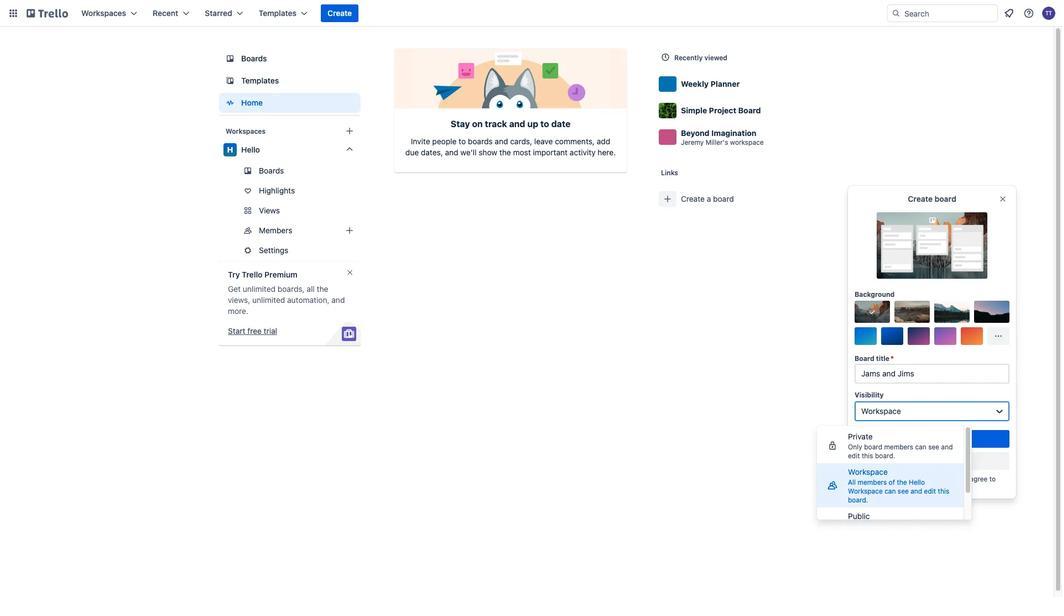 Task type: vqa. For each thing, say whether or not it's contained in the screenshot.
Calendar Power-Up link
no



Task type: locate. For each thing, give the bounding box(es) containing it.
1 vertical spatial hello
[[909, 479, 925, 486]]

0 vertical spatial the
[[500, 148, 511, 157]]

0 horizontal spatial board
[[739, 106, 761, 115]]

1 horizontal spatial board
[[855, 355, 875, 362]]

0 vertical spatial this
[[862, 452, 874, 460]]

1 vertical spatial can
[[885, 488, 896, 495]]

close popover image
[[999, 195, 1008, 204]]

simple
[[681, 106, 707, 115]]

1 vertical spatial the
[[317, 285, 328, 294]]

0 vertical spatial templates
[[259, 9, 297, 18]]

edit inside workspace all members of the hello workspace can see and edit this board.
[[924, 488, 936, 495]]

0 horizontal spatial see
[[898, 488, 909, 495]]

board. up images
[[875, 452, 896, 460]]

and left up on the top of the page
[[509, 119, 525, 129]]

and down 'from'
[[911, 488, 923, 495]]

imagination
[[712, 128, 757, 138]]

the left most at the top left of page
[[500, 148, 511, 157]]

0 vertical spatial create button
[[321, 4, 359, 22]]

workspace for workspace
[[862, 407, 901, 416]]

open information menu image
[[1024, 8, 1035, 19]]

1 horizontal spatial create button
[[855, 431, 1010, 448]]

start with a template button
[[855, 453, 1010, 470]]

home
[[241, 98, 263, 107]]

2 vertical spatial the
[[897, 479, 907, 486]]

images
[[884, 475, 906, 483]]

boards link
[[219, 49, 361, 69], [219, 162, 361, 180]]

trial
[[264, 327, 277, 336]]

1 vertical spatial board.
[[848, 496, 869, 504]]

1 vertical spatial boards link
[[219, 162, 361, 180]]

add image
[[343, 224, 356, 237]]

0 horizontal spatial a
[[707, 195, 711, 204]]

terry turtle (terryturtle) image
[[1043, 7, 1056, 20]]

of right using
[[889, 479, 895, 486]]

the inside invite people to boards and cards, leave comments, add due dates, and we'll show the most important activity here.
[[500, 148, 511, 157]]

the
[[500, 148, 511, 157], [317, 285, 328, 294], [897, 479, 907, 486]]

members
[[885, 443, 914, 451], [858, 479, 887, 486]]

0 horizontal spatial this
[[862, 452, 874, 460]]

and inside private only board members can see and edit this board.
[[942, 443, 953, 451]]

0 vertical spatial a
[[707, 195, 711, 204]]

0 vertical spatial unlimited
[[243, 285, 276, 294]]

templates button
[[252, 4, 314, 22]]

private only board members can see and edit this board.
[[848, 432, 953, 460]]

0 vertical spatial start
[[228, 327, 245, 336]]

agree
[[970, 475, 988, 483]]

create
[[328, 9, 352, 18], [681, 195, 705, 204], [908, 195, 933, 204], [920, 435, 945, 444]]

2 vertical spatial workspace
[[848, 488, 883, 495]]

1 horizontal spatial board
[[864, 443, 883, 451]]

only
[[848, 443, 863, 451]]

0 vertical spatial see
[[929, 443, 940, 451]]

2 boards link from the top
[[219, 162, 361, 180]]

0 horizontal spatial board
[[713, 195, 734, 204]]

start free trial
[[228, 327, 277, 336]]

people
[[432, 137, 457, 146]]

and right automation,
[[332, 296, 345, 305]]

using
[[865, 475, 882, 483]]

0 vertical spatial board.
[[875, 452, 896, 460]]

board. inside private only board members can see and edit this board.
[[875, 452, 896, 460]]

1 vertical spatial start
[[894, 457, 912, 466]]

you
[[957, 475, 968, 483]]

1 horizontal spatial board.
[[875, 452, 896, 460]]

terms
[[908, 484, 928, 492]]

the right all
[[317, 285, 328, 294]]

1 vertical spatial workspace
[[848, 468, 888, 477]]

0 horizontal spatial create button
[[321, 4, 359, 22]]

1 horizontal spatial to
[[541, 119, 549, 129]]

the left 'from'
[[897, 479, 907, 486]]

unlimited down trello
[[243, 285, 276, 294]]

1 horizontal spatial hello
[[909, 479, 925, 486]]

try trello premium get unlimited boards, all the views, unlimited automation, and more.
[[228, 270, 345, 316]]

hello
[[241, 145, 260, 154], [909, 479, 925, 486]]

start left with
[[894, 457, 912, 466]]

workspace down 'visibility' at the right
[[862, 407, 901, 416]]

important
[[533, 148, 568, 157]]

1 horizontal spatial this
[[938, 488, 950, 495]]

templates
[[259, 9, 297, 18], [241, 76, 279, 85]]

boards
[[241, 54, 267, 63], [259, 166, 284, 175]]

0 vertical spatial boards
[[241, 54, 267, 63]]

1 vertical spatial a
[[932, 457, 936, 466]]

1 horizontal spatial start
[[894, 457, 912, 466]]

workspaces
[[81, 9, 126, 18], [226, 127, 266, 135]]

simple project board link
[[655, 97, 844, 124]]

members
[[259, 226, 292, 235]]

background element
[[855, 301, 1010, 345]]

0 horizontal spatial the
[[317, 285, 328, 294]]

0 horizontal spatial edit
[[848, 452, 860, 460]]

views
[[259, 206, 280, 215]]

can up with
[[916, 443, 927, 451]]

boards up highlights on the left
[[259, 166, 284, 175]]

1 vertical spatial see
[[898, 488, 909, 495]]

2 horizontal spatial the
[[897, 479, 907, 486]]

all
[[307, 285, 315, 294]]

board. down their
[[848, 496, 869, 504]]

start
[[228, 327, 245, 336], [894, 457, 912, 466]]

1 vertical spatial edit
[[924, 488, 936, 495]]

0 horizontal spatial of
[[889, 479, 895, 486]]

create button inside the primary element
[[321, 4, 359, 22]]

can
[[916, 443, 927, 451], [885, 488, 896, 495]]

of for workspace
[[889, 479, 895, 486]]

create for create a board
[[681, 195, 705, 204]]

0 horizontal spatial board.
[[848, 496, 869, 504]]

1 horizontal spatial edit
[[924, 488, 936, 495]]

edit
[[848, 452, 860, 460], [924, 488, 936, 495]]

1 vertical spatial to
[[459, 137, 466, 146]]

unlimited down boards,
[[252, 296, 285, 305]]

workspace
[[730, 139, 764, 146]]

see inside workspace all members of the hello workspace can see and edit this board.
[[898, 488, 909, 495]]

0 vertical spatial workspace
[[862, 407, 901, 416]]

board left the title
[[855, 355, 875, 362]]

workspace down the by
[[848, 488, 883, 495]]

visibility
[[855, 391, 884, 399]]

create a workspace image
[[343, 125, 356, 138]]

viewed
[[705, 54, 728, 61]]

templates right starred dropdown button
[[259, 9, 297, 18]]

workspace up their
[[848, 468, 888, 477]]

planner
[[711, 79, 740, 89]]

board for private only board members can see and edit this board.
[[864, 443, 883, 451]]

links
[[661, 169, 678, 177]]

1 boards link from the top
[[219, 49, 361, 69]]

leave
[[535, 137, 553, 146]]

workspace all members of the hello workspace can see and edit this board.
[[848, 468, 950, 504]]

templates up home
[[241, 76, 279, 85]]

this down the only
[[862, 452, 874, 460]]

0 horizontal spatial to
[[459, 137, 466, 146]]

0 vertical spatial boards link
[[219, 49, 361, 69]]

1 horizontal spatial a
[[932, 457, 936, 466]]

1 vertical spatial board
[[855, 355, 875, 362]]

None text field
[[855, 364, 1010, 384]]

of
[[889, 479, 895, 486], [930, 484, 936, 492]]

to
[[541, 119, 549, 129], [459, 137, 466, 146], [990, 475, 996, 483]]

board inside private only board members can see and edit this board.
[[864, 443, 883, 451]]

boards link up "templates" link
[[219, 49, 361, 69]]

0 vertical spatial can
[[916, 443, 927, 451]]

board title *
[[855, 355, 894, 362]]

of down "unsplash,"
[[930, 484, 936, 492]]

a
[[707, 195, 711, 204], [932, 457, 936, 466]]

of inside workspace all members of the hello workspace can see and edit this board.
[[889, 479, 895, 486]]

this inside workspace all members of the hello workspace can see and edit this board.
[[938, 488, 950, 495]]

0 horizontal spatial workspaces
[[81, 9, 126, 18]]

2 vertical spatial to
[[990, 475, 996, 483]]

0 vertical spatial members
[[885, 443, 914, 451]]

1 vertical spatial this
[[938, 488, 950, 495]]

board image
[[224, 52, 237, 65]]

primary element
[[0, 0, 1063, 27]]

1 horizontal spatial can
[[916, 443, 927, 451]]

settings
[[259, 246, 289, 255]]

activity
[[570, 148, 596, 157]]

the inside try trello premium get unlimited boards, all the views, unlimited automation, and more.
[[317, 285, 328, 294]]

0 horizontal spatial can
[[885, 488, 896, 495]]

0 vertical spatial edit
[[848, 452, 860, 460]]

boards link up highlights link
[[219, 162, 361, 180]]

template board image
[[224, 74, 237, 87]]

see up start with a template on the right of page
[[929, 443, 940, 451]]

0 vertical spatial hello
[[241, 145, 260, 154]]

can down images
[[885, 488, 896, 495]]

automation,
[[287, 296, 330, 305]]

edit down the only
[[848, 452, 860, 460]]

boards right board icon
[[241, 54, 267, 63]]

boards link for highlights
[[219, 162, 361, 180]]

to right up on the top of the page
[[541, 119, 549, 129]]

start left free
[[228, 327, 245, 336]]

1 horizontal spatial of
[[930, 484, 936, 492]]

this down "unsplash,"
[[938, 488, 950, 495]]

recently viewed
[[675, 54, 728, 61]]

2 horizontal spatial to
[[990, 475, 996, 483]]

2 horizontal spatial board
[[935, 195, 957, 204]]

a inside start with a template button
[[932, 457, 936, 466]]

see down images
[[898, 488, 909, 495]]

to right agree
[[990, 475, 996, 483]]

unsplash,
[[924, 475, 955, 483]]

members inside workspace all members of the hello workspace can see and edit this board.
[[858, 479, 887, 486]]

board inside 'button'
[[713, 195, 734, 204]]

we'll
[[461, 148, 477, 157]]

0 horizontal spatial start
[[228, 327, 245, 336]]

1 vertical spatial members
[[858, 479, 887, 486]]

0 notifications image
[[1003, 7, 1016, 20]]

home link
[[219, 93, 361, 113]]

1 vertical spatial boards
[[259, 166, 284, 175]]

1 vertical spatial workspaces
[[226, 127, 266, 135]]

1 horizontal spatial the
[[500, 148, 511, 157]]

edit down "unsplash,"
[[924, 488, 936, 495]]

start free trial button
[[228, 326, 277, 337]]

most
[[513, 148, 531, 157]]

board down 'weekly planner' link
[[739, 106, 761, 115]]

and
[[509, 119, 525, 129], [495, 137, 508, 146], [445, 148, 459, 157], [332, 296, 345, 305], [942, 443, 953, 451], [895, 484, 907, 492], [911, 488, 923, 495]]

0 vertical spatial to
[[541, 119, 549, 129]]

track
[[485, 119, 507, 129]]

can inside workspace all members of the hello workspace can see and edit this board.
[[885, 488, 896, 495]]

1 horizontal spatial see
[[929, 443, 940, 451]]

and up the template
[[942, 443, 953, 451]]

create inside 'button'
[[681, 195, 705, 204]]

create button
[[321, 4, 359, 22], [855, 431, 1010, 448]]

boards
[[468, 137, 493, 146]]

beyond imagination jeremy miller's workspace
[[681, 128, 764, 146]]

board.
[[875, 452, 896, 460], [848, 496, 869, 504]]

cards,
[[510, 137, 532, 146]]

project
[[709, 106, 737, 115]]

this
[[862, 452, 874, 460], [938, 488, 950, 495]]

dates,
[[421, 148, 443, 157]]

0 vertical spatial workspaces
[[81, 9, 126, 18]]

starred
[[205, 9, 232, 18]]

to up we'll
[[459, 137, 466, 146]]



Task type: describe. For each thing, give the bounding box(es) containing it.
to inside the 'by using images from unsplash, you agree to their'
[[990, 475, 996, 483]]

Search field
[[901, 5, 998, 22]]

up
[[528, 119, 539, 129]]

try
[[228, 270, 240, 279]]

recent button
[[146, 4, 196, 22]]

date
[[552, 119, 571, 129]]

search image
[[892, 9, 901, 18]]

beyond
[[681, 128, 710, 138]]

board for create a board
[[713, 195, 734, 204]]

from
[[908, 475, 922, 483]]

invite
[[411, 137, 430, 146]]

create for the bottommost create button
[[920, 435, 945, 444]]

by
[[855, 475, 863, 483]]

create a board button
[[655, 186, 844, 213]]

this inside private only board members can see and edit this board.
[[862, 452, 874, 460]]

recent
[[153, 9, 178, 18]]

license
[[871, 484, 893, 492]]

1 vertical spatial unlimited
[[252, 296, 285, 305]]

with
[[914, 457, 930, 466]]

free
[[248, 327, 262, 336]]

simple project board
[[681, 106, 761, 115]]

show
[[479, 148, 498, 157]]

and down people
[[445, 148, 459, 157]]

0 horizontal spatial hello
[[241, 145, 260, 154]]

stay on track and up to date
[[451, 119, 571, 129]]

templates link
[[219, 71, 361, 91]]

to inside invite people to boards and cards, leave comments, add due dates, and we'll show the most important activity here.
[[459, 137, 466, 146]]

members inside private only board members can see and edit this board.
[[885, 443, 914, 451]]

boards,
[[278, 285, 305, 294]]

and inside try trello premium get unlimited boards, all the views, unlimited automation, and more.
[[332, 296, 345, 305]]

template
[[938, 457, 971, 466]]

templates inside "popup button"
[[259, 9, 297, 18]]

back to home image
[[27, 4, 68, 22]]

on
[[472, 119, 483, 129]]

custom image image
[[868, 308, 877, 317]]

recently
[[675, 54, 703, 61]]

all
[[848, 479, 856, 486]]

1 vertical spatial templates
[[241, 76, 279, 85]]

premium
[[265, 270, 298, 279]]

1 horizontal spatial workspaces
[[226, 127, 266, 135]]

start for start free trial
[[228, 327, 245, 336]]

license link
[[871, 484, 893, 492]]

of for license
[[930, 484, 936, 492]]

views link
[[219, 202, 361, 220]]

license and terms of service
[[871, 484, 961, 492]]

the inside workspace all members of the hello workspace can see and edit this board.
[[897, 479, 907, 486]]

highlights link
[[219, 182, 361, 200]]

and down images
[[895, 484, 907, 492]]

see inside private only board members can see and edit this board.
[[929, 443, 940, 451]]

boards for templates
[[241, 54, 267, 63]]

workspaces inside popup button
[[81, 9, 126, 18]]

members link
[[219, 222, 361, 240]]

more.
[[228, 307, 248, 316]]

a inside create a board 'button'
[[707, 195, 711, 204]]

workspaces button
[[75, 4, 144, 22]]

hello inside workspace all members of the hello workspace can see and edit this board.
[[909, 479, 925, 486]]

0 vertical spatial board
[[739, 106, 761, 115]]

views,
[[228, 296, 250, 305]]

create for create board
[[908, 195, 933, 204]]

1 vertical spatial create button
[[855, 431, 1010, 448]]

create a board
[[681, 195, 734, 204]]

boards link for templates
[[219, 49, 361, 69]]

and inside workspace all members of the hello workspace can see and edit this board.
[[911, 488, 923, 495]]

background
[[855, 291, 895, 298]]

due
[[406, 148, 419, 157]]

and up show
[[495, 137, 508, 146]]

can inside private only board members can see and edit this board.
[[916, 443, 927, 451]]

title
[[876, 355, 890, 362]]

here.
[[598, 148, 616, 157]]

board. inside workspace all members of the hello workspace can see and edit this board.
[[848, 496, 869, 504]]

boards for highlights
[[259, 166, 284, 175]]

create board
[[908, 195, 957, 204]]

get
[[228, 285, 241, 294]]

public
[[848, 512, 870, 521]]

invite people to boards and cards, leave comments, add due dates, and we'll show the most important activity here.
[[406, 137, 616, 157]]

create inside the primary element
[[328, 9, 352, 18]]

edit inside private only board members can see and edit this board.
[[848, 452, 860, 460]]

highlights
[[259, 186, 295, 195]]

*
[[891, 355, 894, 362]]

service
[[938, 484, 961, 492]]

comments,
[[555, 137, 595, 146]]

trello
[[242, 270, 263, 279]]

terms of service link
[[908, 484, 961, 492]]

home image
[[224, 96, 237, 110]]

their
[[855, 484, 869, 492]]

h
[[227, 145, 233, 154]]

add
[[597, 137, 611, 146]]

start with a template
[[894, 457, 971, 466]]

start for start with a template
[[894, 457, 912, 466]]

weekly planner link
[[655, 71, 844, 97]]

switch to… image
[[8, 8, 19, 19]]

workspace for workspace all members of the hello workspace can see and edit this board.
[[848, 468, 888, 477]]

weekly
[[681, 79, 709, 89]]

private
[[848, 432, 873, 442]]

settings link
[[219, 242, 361, 260]]

starred button
[[198, 4, 250, 22]]

weekly planner
[[681, 79, 740, 89]]

jeremy
[[681, 139, 704, 146]]



